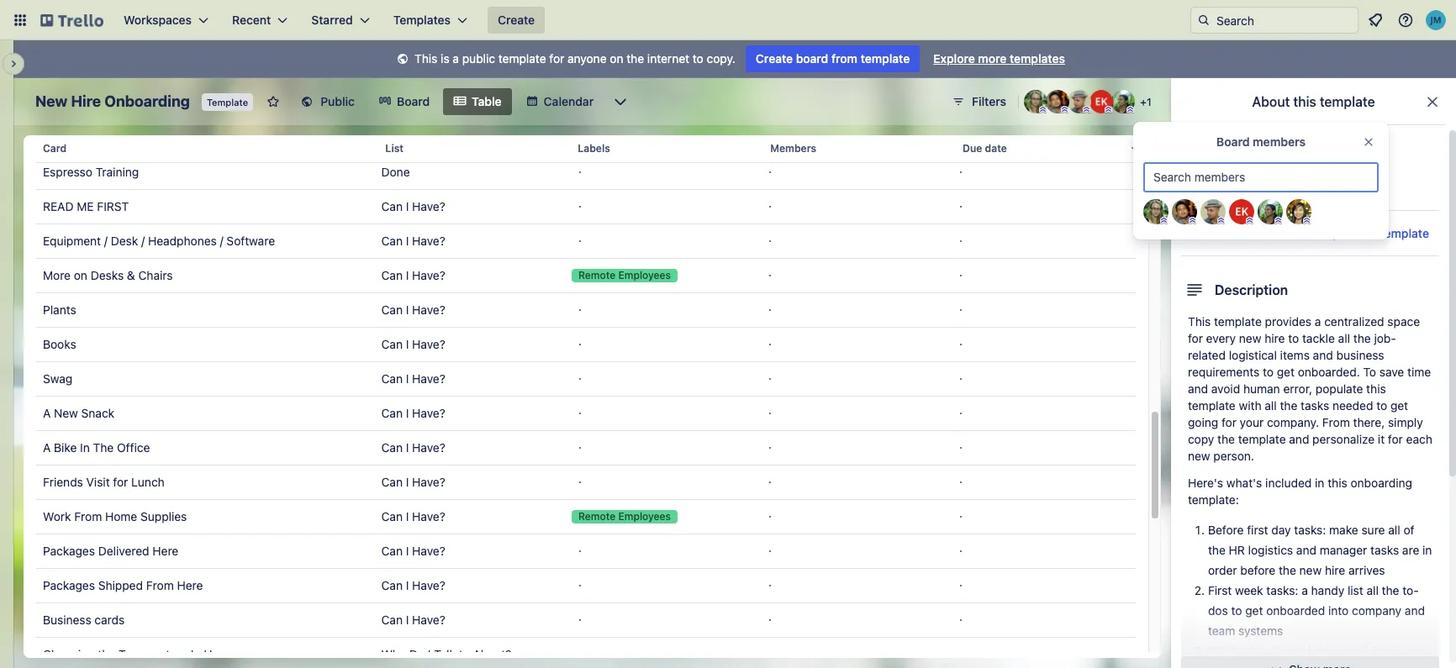 Task type: vqa. For each thing, say whether or not it's contained in the screenshot.


Task type: locate. For each thing, give the bounding box(es) containing it.
a new snack
[[43, 406, 114, 420]]

create
[[498, 13, 535, 27], [756, 51, 793, 66]]

business
[[43, 613, 91, 627]]

Board name text field
[[27, 88, 198, 115]]

1 vertical spatial amy freiderson (amyfreiderson) image
[[1144, 199, 1169, 225]]

this member is an admin of this workspace. image for chris temperson (christemperson) icon for amy freiderson (amyfreiderson) icon to the top's "ellie kulick (elliekulick2)" icon
[[1105, 106, 1112, 114]]

0 vertical spatial new
[[1239, 331, 1262, 346]]

1 horizontal spatial in
[[191, 647, 201, 662]]

8 have? from the top
[[412, 441, 445, 455]]

cards
[[95, 613, 125, 627]]

hire up 'handy'
[[1325, 563, 1346, 578]]

explore more templates
[[934, 51, 1065, 66]]

0 vertical spatial new
[[35, 92, 68, 110]]

can for home
[[381, 510, 403, 524]]

first
[[97, 199, 129, 214]]

new left snack
[[54, 406, 78, 420]]

admins
[[1256, 143, 1302, 158]]

color: green, title: "remote employees" element
[[572, 269, 678, 283], [572, 510, 678, 524]]

0 horizontal spatial andre gorte (andregorte) image
[[1046, 90, 1070, 114]]

0 horizontal spatial chris temperson (christemperson) image
[[1068, 90, 1091, 114]]

1 vertical spatial color: green, title: "remote employees" element
[[572, 510, 678, 524]]

more on desks & chairs link
[[43, 259, 368, 293]]

business
[[1337, 348, 1384, 362]]

1 horizontal spatial in
[[1423, 543, 1432, 557]]

4 row from the top
[[36, 224, 1136, 259]]

before first day tasks: make sure all of the hr logistics and manager tasks are in order before the new hire arrives first week tasks: a handy list all the to- dos to get onboarded into company and team systems who's who list: help the newbie orient themselves and learn all about the ke
[[1208, 523, 1432, 668]]

the
[[627, 51, 644, 66], [1354, 331, 1371, 346], [1280, 399, 1298, 413], [1218, 432, 1235, 446], [1208, 543, 1226, 557], [1279, 563, 1296, 578], [1382, 584, 1400, 598], [1322, 644, 1339, 658], [98, 647, 115, 662], [1377, 664, 1394, 668]]

3 row from the top
[[36, 189, 1136, 225]]

2 can i have? from the top
[[381, 234, 445, 248]]

0 horizontal spatial this
[[1294, 94, 1317, 109]]

row containing business cards
[[36, 603, 1136, 638]]

new inside row
[[54, 406, 78, 420]]

1 vertical spatial in
[[191, 647, 201, 662]]

on right more
[[74, 268, 87, 283]]

i for friends visit for lunch
[[406, 475, 409, 489]]

9 can i have? from the top
[[381, 475, 445, 489]]

remote employees for more on desks & chairs
[[578, 269, 671, 282]]

i for business cards
[[406, 613, 409, 627]]

+
[[1140, 96, 1147, 108]]

new inside text field
[[35, 92, 68, 110]]

included
[[1266, 476, 1312, 490]]

1 vertical spatial tasks
[[1371, 543, 1399, 557]]

1 color: green, title: "remote employees" element from the top
[[572, 269, 678, 283]]

dos
[[1208, 604, 1228, 618]]

create inside create board from template link
[[756, 51, 793, 66]]

this member is an admin of this workspace. image for chris temperson (christemperson) icon related to bottommost amy freiderson (amyfreiderson) icon
[[1218, 217, 1225, 225]]

template right share
[[1380, 226, 1429, 240]]

priscilla parjet (priscillaparjet) image for chris temperson (christemperson) icon for amy freiderson (amyfreiderson) icon to the top's "ellie kulick (elliekulick2)" icon
[[1112, 90, 1135, 114]]

hire down provides
[[1265, 331, 1285, 346]]

andre gorte (andregorte) image for chris temperson (christemperson) icon related to bottommost amy freiderson (amyfreiderson) icon
[[1172, 199, 1197, 225]]

1 packages from the top
[[43, 544, 95, 558]]

orient
[[1385, 644, 1416, 658]]

2 horizontal spatial this
[[1367, 382, 1386, 396]]

packages inside 'link'
[[43, 544, 95, 558]]

the inside row
[[98, 647, 115, 662]]

about?
[[473, 647, 512, 662]]

tasks: up onboarded
[[1267, 584, 1299, 598]]

all left of
[[1388, 523, 1401, 537]]

this up every
[[1188, 314, 1211, 329]]

11 row from the top
[[36, 465, 1136, 500]]

templates
[[1010, 51, 1065, 66]]

template down create "button"
[[498, 51, 546, 66]]

from up personalize
[[1322, 415, 1350, 430]]

this member is an admin of this workspace. image for samantha pivlot (samanthapivlot) image
[[1303, 217, 1311, 225]]

andre gorte (andregorte) image
[[1046, 90, 1070, 114], [1172, 199, 1197, 225]]

1 horizontal spatial get
[[1277, 365, 1295, 379]]

0 vertical spatial packages
[[43, 544, 95, 558]]

get
[[1277, 365, 1295, 379], [1391, 399, 1409, 413], [1245, 604, 1263, 618]]

0 horizontal spatial /
[[104, 234, 108, 248]]

create left the board
[[756, 51, 793, 66]]

13 can from the top
[[381, 613, 403, 627]]

0 horizontal spatial create
[[498, 13, 535, 27]]

2 horizontal spatial /
[[220, 234, 223, 248]]

who left "do"
[[381, 647, 406, 662]]

do
[[409, 647, 425, 662]]

ellie kulick (elliekulick2) image
[[1090, 90, 1113, 114], [1229, 199, 1255, 225]]

person.
[[1214, 449, 1254, 463]]

2 vertical spatial get
[[1245, 604, 1263, 618]]

1 vertical spatial a
[[43, 441, 51, 455]]

10 row from the top
[[36, 431, 1136, 466]]

get down week
[[1245, 604, 1263, 618]]

1 horizontal spatial a
[[1302, 584, 1308, 598]]

7 have? from the top
[[412, 406, 445, 420]]

0 horizontal spatial on
[[74, 268, 87, 283]]

who
[[1245, 644, 1270, 658], [381, 647, 406, 662]]

7 can i have? from the top
[[381, 406, 445, 420]]

a down swag
[[43, 406, 51, 420]]

2 a from the top
[[43, 441, 51, 455]]

open information menu image
[[1397, 12, 1414, 29]]

table containing espresso training
[[24, 129, 1161, 668]]

your
[[1240, 415, 1264, 430]]

a inside this template provides a centralized space for every new hire to tackle all the job- related logistical items and business requirements to get onboarded. to save time and avoid human error, populate this template with all the tasks needed to get going for your company. from there, simply copy the template and personalize it for each new person.
[[1315, 314, 1321, 329]]

/ right the desk
[[141, 234, 145, 248]]

template up close popover image
[[1320, 94, 1375, 109]]

the up 'company.'
[[1280, 399, 1298, 413]]

espresso training
[[43, 165, 139, 179]]

remote for more on desks & chairs
[[578, 269, 616, 282]]

from right shipped
[[146, 578, 174, 593]]

row containing a bike in the office
[[36, 431, 1136, 466]]

in inside here's what's included in this onboarding template:
[[1315, 476, 1325, 490]]

systems
[[1239, 624, 1283, 638]]

in inside before first day tasks: make sure all of the hr logistics and manager tasks are in order before the new hire arrives first week tasks: a handy list all the to- dos to get onboarded into company and team systems who's who list: help the newbie orient themselves and learn all about the ke
[[1423, 543, 1432, 557]]

0 horizontal spatial priscilla parjet (priscillaparjet) image
[[1112, 90, 1135, 114]]

table
[[24, 129, 1161, 668]]

here down business cards link
[[204, 647, 230, 662]]

this left the onboarding
[[1328, 476, 1348, 490]]

due
[[963, 142, 982, 155]]

11 have? from the top
[[412, 544, 445, 558]]

row
[[36, 129, 1149, 169], [36, 155, 1136, 190], [36, 189, 1136, 225], [36, 224, 1136, 259], [36, 258, 1136, 293], [36, 293, 1136, 328], [36, 327, 1136, 362], [36, 362, 1136, 397], [36, 396, 1136, 431], [36, 431, 1136, 466], [36, 465, 1136, 500], [36, 499, 1136, 535], [36, 534, 1136, 569], [36, 568, 1136, 604], [36, 603, 1136, 638], [36, 637, 1136, 668]]

this left is
[[415, 51, 438, 66]]

0 vertical spatial from
[[1322, 415, 1350, 430]]

the down cards
[[98, 647, 115, 662]]

1 horizontal spatial this
[[1188, 314, 1211, 329]]

i for swag
[[406, 372, 409, 386]]

on right anyone
[[610, 51, 623, 66]]

save
[[1380, 365, 1404, 379]]

8 row from the top
[[36, 362, 1136, 397]]

row containing changing the temperature in here
[[36, 637, 1136, 668]]

samantha pivlot (samanthapivlot) image
[[1286, 199, 1312, 225]]

about
[[1342, 664, 1373, 668]]

0 vertical spatial ellie kulick (elliekulick2) image
[[1090, 90, 1113, 114]]

due date
[[963, 142, 1007, 155]]

2 vertical spatial from
[[146, 578, 174, 593]]

to left copy.
[[693, 51, 704, 66]]

1 horizontal spatial andre gorte (andregorte) image
[[1172, 199, 1197, 225]]

and down tackle
[[1313, 348, 1333, 362]]

get down items
[[1277, 365, 1295, 379]]

this down to
[[1367, 382, 1386, 396]]

a bike in the office
[[43, 441, 150, 455]]

row containing friends visit for lunch
[[36, 465, 1136, 500]]

16 row from the top
[[36, 637, 1136, 668]]

in right included
[[1315, 476, 1325, 490]]

tasks: right the day
[[1294, 523, 1326, 537]]

1 horizontal spatial create
[[756, 51, 793, 66]]

in down business cards link
[[191, 647, 201, 662]]

1 can i have? from the top
[[381, 199, 445, 214]]

simply
[[1388, 415, 1423, 430]]

12 row from the top
[[36, 499, 1136, 535]]

can i have? for home
[[381, 510, 445, 524]]

new down copy
[[1188, 449, 1210, 463]]

14 row from the top
[[36, 568, 1136, 604]]

create for create board from template
[[756, 51, 793, 66]]

1 can from the top
[[381, 199, 403, 214]]

help
[[1295, 644, 1319, 658]]

1 vertical spatial employees
[[618, 510, 671, 523]]

2 remote employees from the top
[[578, 510, 671, 523]]

chris temperson (christemperson) image
[[1068, 90, 1091, 114], [1201, 199, 1226, 225]]

andre gorte (andregorte) image up due date button
[[1046, 90, 1070, 114]]

131.3k
[[1257, 225, 1295, 240]]

a for a new snack
[[43, 406, 51, 420]]

can for from
[[381, 578, 403, 593]]

customize views image
[[612, 93, 629, 110]]

12 have? from the top
[[412, 578, 445, 593]]

2 horizontal spatial a
[[1315, 314, 1321, 329]]

0 horizontal spatial a
[[453, 51, 459, 66]]

1 vertical spatial from
[[74, 510, 102, 524]]

1 vertical spatial priscilla parjet (priscillaparjet) image
[[1258, 199, 1283, 225]]

0 vertical spatial color: green, title: "remote employees" element
[[572, 269, 678, 283]]

3 have? from the top
[[412, 268, 445, 283]]

1 horizontal spatial tasks
[[1371, 543, 1399, 557]]

1 vertical spatial chris temperson (christemperson) image
[[1201, 199, 1226, 225]]

10 can i have? from the top
[[381, 510, 445, 524]]

remote
[[578, 269, 616, 282], [578, 510, 616, 523]]

create inside create "button"
[[498, 13, 535, 27]]

2 can from the top
[[381, 234, 403, 248]]

requirements
[[1188, 365, 1260, 379]]

1 horizontal spatial this
[[1328, 476, 1348, 490]]

1 vertical spatial remote
[[578, 510, 616, 523]]

to up there,
[[1377, 399, 1388, 413]]

andre gorte (andregorte) image for chris temperson (christemperson) icon for amy freiderson (amyfreiderson) icon to the top
[[1046, 90, 1070, 114]]

a bike in the office link
[[43, 431, 368, 465]]

4 can i have? from the top
[[381, 303, 445, 317]]

11 can from the top
[[381, 544, 403, 558]]

0 horizontal spatial in
[[80, 441, 90, 455]]

2 packages from the top
[[43, 578, 95, 593]]

packages shipped from here
[[43, 578, 203, 593]]

1 horizontal spatial on
[[610, 51, 623, 66]]

sm image
[[394, 51, 411, 68]]

can i have? for snack
[[381, 406, 445, 420]]

in left the
[[80, 441, 90, 455]]

new hire onboarding
[[35, 92, 190, 110]]

i for read me first
[[406, 199, 409, 214]]

new inside before first day tasks: make sure all of the hr logistics and manager tasks are in order before the new hire arrives first week tasks: a handy list all the to- dos to get onboarded into company and team systems who's who list: help the newbie orient themselves and learn all about the ke
[[1300, 563, 1322, 578]]

0 vertical spatial here
[[153, 544, 179, 558]]

4 can from the top
[[381, 303, 403, 317]]

on inside row
[[74, 268, 87, 283]]

1 vertical spatial hire
[[1325, 563, 1346, 578]]

needed
[[1333, 399, 1373, 413]]

can i have? for from
[[381, 578, 445, 593]]

supplies
[[140, 510, 187, 524]]

2 employees from the top
[[618, 510, 671, 523]]

this right about
[[1294, 94, 1317, 109]]

2 color: green, title: "remote employees" element from the top
[[572, 510, 678, 524]]

this for this is a public template for anyone on the internet to copy.
[[415, 51, 438, 66]]

this is a public template for anyone on the internet to copy.
[[415, 51, 736, 66]]

0 vertical spatial this
[[1294, 94, 1317, 109]]

/ left the desk
[[104, 234, 108, 248]]

on
[[610, 51, 623, 66], [74, 268, 87, 283]]

1 vertical spatial remote employees
[[578, 510, 671, 523]]

3 / from the left
[[220, 234, 223, 248]]

members
[[1253, 135, 1306, 149]]

star or unstar board image
[[267, 95, 280, 108]]

list
[[385, 142, 404, 155]]

template
[[498, 51, 546, 66], [861, 51, 910, 66], [1320, 94, 1375, 109], [1380, 226, 1429, 240], [1214, 314, 1262, 329], [1188, 399, 1236, 413], [1238, 432, 1286, 446]]

the down the logistics
[[1279, 563, 1296, 578]]

1 vertical spatial remote employees button
[[565, 500, 755, 534]]

2 have? from the top
[[412, 234, 445, 248]]

copy.
[[707, 51, 736, 66]]

i for a new snack
[[406, 406, 409, 420]]

0 notifications image
[[1366, 10, 1386, 30]]

i for packages shipped from here
[[406, 578, 409, 593]]

i for equipment / desk / headphones / software
[[406, 234, 409, 248]]

espresso
[[43, 165, 92, 179]]

1 vertical spatial ellie kulick (elliekulick2) image
[[1229, 199, 1255, 225]]

row containing read me first
[[36, 189, 1136, 225]]

1 a from the top
[[43, 406, 51, 420]]

0 horizontal spatial in
[[1315, 476, 1325, 490]]

0 horizontal spatial get
[[1245, 604, 1263, 618]]

0 vertical spatial tasks
[[1301, 399, 1330, 413]]

chris temperson (christemperson) image up the 18.3k
[[1201, 199, 1226, 225]]

members
[[770, 142, 817, 155]]

office
[[117, 441, 150, 455]]

this for this template provides a centralized space for every new hire to tackle all the job- related logistical items and business requirements to get onboarded. to save time and avoid human error, populate this template with all the tasks needed to get going for your company. from there, simply copy the template and personalize it for each new person.
[[1188, 314, 1211, 329]]

1 vertical spatial andre gorte (andregorte) image
[[1172, 199, 1197, 225]]

2 remote from the top
[[578, 510, 616, 523]]

remote employees button for more on desks & chairs
[[565, 259, 755, 293]]

0 horizontal spatial new
[[1188, 449, 1210, 463]]

row containing swag
[[36, 362, 1136, 397]]

1 horizontal spatial priscilla parjet (priscillaparjet) image
[[1258, 199, 1283, 225]]

friends
[[43, 475, 83, 489]]

friends visit for lunch
[[43, 475, 165, 489]]

for left anyone
[[549, 51, 564, 66]]

1 remote employees button from the top
[[565, 259, 755, 293]]

0 horizontal spatial ellie kulick (elliekulick2) image
[[1090, 90, 1113, 114]]

12 can i have? from the top
[[381, 578, 445, 593]]

1 row from the top
[[36, 129, 1149, 169]]

7 row from the top
[[36, 327, 1136, 362]]

packages for packages shipped from here
[[43, 578, 95, 593]]

workspaces button
[[114, 7, 219, 34]]

templates
[[393, 13, 451, 27]]

a left bike
[[43, 441, 51, 455]]

this member is an admin of this workspace. image
[[1039, 106, 1047, 114], [1061, 106, 1069, 114], [1105, 106, 1112, 114], [1127, 106, 1134, 114], [1160, 217, 1168, 225], [1218, 217, 1225, 225]]

packages delivered here link
[[43, 535, 368, 568]]

1 employees from the top
[[618, 269, 671, 282]]

tasks down sure
[[1371, 543, 1399, 557]]

0 horizontal spatial who
[[381, 647, 406, 662]]

more on desks & chairs
[[43, 268, 173, 283]]

0 horizontal spatial from
[[74, 510, 102, 524]]

due date button
[[956, 129, 1149, 169]]

1 horizontal spatial who
[[1245, 644, 1270, 658]]

1 vertical spatial packages
[[43, 578, 95, 593]]

the up business
[[1354, 331, 1371, 346]]

remote for work from home supplies
[[578, 510, 616, 523]]

all down human
[[1265, 399, 1277, 413]]

13 can i have? from the top
[[381, 613, 445, 627]]

9 row from the top
[[36, 396, 1136, 431]]

row containing packages delivered here
[[36, 534, 1136, 569]]

1 vertical spatial in
[[1423, 543, 1432, 557]]

priscilla parjet (priscillaparjet) image for chris temperson (christemperson) icon related to bottommost amy freiderson (amyfreiderson) icon's "ellie kulick (elliekulick2)" icon
[[1258, 199, 1283, 225]]

new
[[1239, 331, 1262, 346], [1188, 449, 1210, 463], [1300, 563, 1322, 578]]

13 row from the top
[[36, 534, 1136, 569]]

this
[[415, 51, 438, 66], [1188, 314, 1211, 329]]

personalize
[[1313, 432, 1375, 446]]

1 have? from the top
[[412, 199, 445, 214]]

in right 'are'
[[1423, 543, 1432, 557]]

for right visit
[[113, 475, 128, 489]]

create for create
[[498, 13, 535, 27]]

can i have? for desk
[[381, 234, 445, 248]]

priscilla parjet (priscillaparjet) image
[[1112, 90, 1135, 114], [1258, 199, 1283, 225]]

to up items
[[1288, 331, 1299, 346]]

have? for first
[[412, 199, 445, 214]]

1 vertical spatial a
[[1315, 314, 1321, 329]]

+ 1
[[1140, 96, 1152, 108]]

packages
[[43, 544, 95, 558], [43, 578, 95, 593]]

15 row from the top
[[36, 603, 1136, 638]]

a inside a bike in the office link
[[43, 441, 51, 455]]

team
[[1208, 624, 1235, 638]]

have? for home
[[412, 510, 445, 524]]

read me first link
[[43, 190, 368, 224]]

6 row from the top
[[36, 293, 1136, 328]]

a right is
[[453, 51, 459, 66]]

11 can i have? from the top
[[381, 544, 445, 558]]

new up logistical
[[1239, 331, 1262, 346]]

2 row from the top
[[36, 155, 1136, 190]]

0 vertical spatial a
[[43, 406, 51, 420]]

amy freiderson (amyfreiderson) image
[[1024, 90, 1048, 114], [1144, 199, 1169, 225]]

2 horizontal spatial from
[[1322, 415, 1350, 430]]

9 can from the top
[[381, 475, 403, 489]]

table
[[472, 94, 502, 108]]

who inside row
[[381, 647, 406, 662]]

from inside this template provides a centralized space for every new hire to tackle all the job- related logistical items and business requirements to get onboarded. to save time and avoid human error, populate this template with all the tasks needed to get going for your company. from there, simply copy the template and personalize it for each new person.
[[1322, 415, 1350, 430]]

1 horizontal spatial hire
[[1325, 563, 1346, 578]]

8 can i have? from the top
[[381, 441, 445, 455]]

1 horizontal spatial amy freiderson (amyfreiderson) image
[[1144, 199, 1169, 225]]

1 vertical spatial on
[[74, 268, 87, 283]]

color: green, title: "remote employees" element for work from home supplies
[[572, 510, 678, 524]]

all right "list"
[[1367, 584, 1379, 598]]

0 vertical spatial remote
[[578, 269, 616, 282]]

1 vertical spatial tasks:
[[1267, 584, 1299, 598]]

visit
[[86, 475, 110, 489]]

1 vertical spatial new
[[54, 406, 78, 420]]

populate
[[1316, 382, 1363, 396]]

2 horizontal spatial new
[[1300, 563, 1322, 578]]

to right talk
[[459, 647, 470, 662]]

1 horizontal spatial ellie kulick (elliekulick2) image
[[1229, 199, 1255, 225]]

have? for from
[[412, 578, 445, 593]]

this inside this template provides a centralized space for every new hire to tackle all the job- related logistical items and business requirements to get onboarded. to save time and avoid human error, populate this template with all the tasks needed to get going for your company. from there, simply copy the template and personalize it for each new person.
[[1188, 314, 1211, 329]]

tasks down error,
[[1301, 399, 1330, 413]]

/
[[104, 234, 108, 248], [141, 234, 145, 248], [220, 234, 223, 248]]

packages down work
[[43, 544, 95, 558]]

can i have? for for
[[381, 475, 445, 489]]

a inside a new snack link
[[43, 406, 51, 420]]

to
[[1363, 365, 1376, 379]]

2 vertical spatial this
[[1328, 476, 1348, 490]]

tasks inside this template provides a centralized space for every new hire to tackle all the job- related logistical items and business requirements to get onboarded. to save time and avoid human error, populate this template with all the tasks needed to get going for your company. from there, simply copy the template and personalize it for each new person.
[[1301, 399, 1330, 413]]

for
[[549, 51, 564, 66], [1188, 331, 1203, 346], [1222, 415, 1237, 430], [1388, 432, 1403, 446], [113, 475, 128, 489]]

9 have? from the top
[[412, 475, 445, 489]]

priscilla parjet (priscillaparjet) image left the + on the top
[[1112, 90, 1135, 114]]

employees for more on desks & chairs
[[618, 269, 671, 282]]

and
[[1313, 348, 1333, 362], [1188, 382, 1208, 396], [1289, 432, 1310, 446], [1296, 543, 1317, 557], [1405, 604, 1425, 618], [1273, 664, 1293, 668]]

3 can from the top
[[381, 268, 403, 283]]

this member is an admin of this workspace. image for amy freiderson (amyfreiderson) icon to the top
[[1039, 106, 1047, 114]]

error,
[[1284, 382, 1313, 396]]

changing the temperature in here
[[43, 647, 230, 662]]

1 horizontal spatial new
[[1239, 331, 1262, 346]]

swag link
[[43, 362, 368, 396]]

priscilla parjet (priscillaparjet) image up 131.3k
[[1258, 199, 1283, 225]]

row containing work from home supplies
[[36, 499, 1136, 535]]

all down "centralized"
[[1338, 331, 1350, 346]]

can i have?
[[381, 199, 445, 214], [381, 234, 445, 248], [381, 268, 445, 283], [381, 303, 445, 317], [381, 337, 445, 351], [381, 372, 445, 386], [381, 406, 445, 420], [381, 441, 445, 455], [381, 475, 445, 489], [381, 510, 445, 524], [381, 544, 445, 558], [381, 578, 445, 593], [381, 613, 445, 627]]

for right it
[[1388, 432, 1403, 446]]

have? for in
[[412, 441, 445, 455]]

1 vertical spatial create
[[756, 51, 793, 66]]

hire inside before first day tasks: make sure all of the hr logistics and manager tasks are in order before the new hire arrives first week tasks: a handy list all the to- dos to get onboarded into company and team systems who's who list: help the newbie orient themselves and learn all about the ke
[[1325, 563, 1346, 578]]

create up this is a public template for anyone on the internet to copy.
[[498, 13, 535, 27]]

row containing packages shipped from here
[[36, 568, 1136, 604]]

template up going
[[1188, 399, 1236, 413]]

can for snack
[[381, 406, 403, 420]]

can i have? for here
[[381, 544, 445, 558]]

Search members text field
[[1144, 162, 1379, 193]]

1 remote from the top
[[578, 269, 616, 282]]

5 row from the top
[[36, 258, 1136, 293]]

to right dos
[[1231, 604, 1242, 618]]

this member is an admin of this workspace. image
[[1083, 106, 1091, 114], [1189, 217, 1197, 225], [1246, 217, 1254, 225], [1275, 217, 1282, 225], [1303, 217, 1311, 225]]

ellie kulick (elliekulick2) image up the 18.3k
[[1229, 199, 1255, 225]]

chris temperson (christemperson) image up due date button
[[1068, 90, 1091, 114]]

equipment / desk / headphones / software
[[43, 234, 275, 248]]

0 horizontal spatial amy freiderson (amyfreiderson) image
[[1024, 90, 1048, 114]]

here down supplies
[[153, 544, 179, 558]]

0 vertical spatial in
[[1315, 476, 1325, 490]]

this member is an admin of this workspace. image for chris temperson (christemperson) icon related to bottommost amy freiderson (amyfreiderson) icon's "ellie kulick (elliekulick2)" icon
[[1246, 217, 1254, 225]]

1 vertical spatial get
[[1391, 399, 1409, 413]]

who down systems
[[1245, 644, 1270, 658]]

filters
[[972, 94, 1006, 108]]

0 vertical spatial remote employees button
[[565, 259, 755, 293]]

i for more on desks & chairs
[[406, 268, 409, 283]]

have? for desk
[[412, 234, 445, 248]]

here down "packages delivered here" 'link'
[[177, 578, 203, 593]]

3 can i have? from the top
[[381, 268, 445, 283]]

new
[[35, 92, 68, 110], [54, 406, 78, 420]]

13 have? from the top
[[412, 613, 445, 627]]

internet
[[647, 51, 690, 66]]

learn
[[1297, 664, 1324, 668]]

0 vertical spatial hire
[[1265, 331, 1285, 346]]

0 vertical spatial chris temperson (christemperson) image
[[1068, 90, 1091, 114]]

template up every
[[1214, 314, 1262, 329]]

new up 'handy'
[[1300, 563, 1322, 578]]

temperature
[[119, 647, 188, 662]]

0 horizontal spatial this
[[415, 51, 438, 66]]

18.3k
[[1205, 225, 1237, 240]]

andre gorte (andregorte) image down search members text box
[[1172, 199, 1197, 225]]

new left hire on the top of the page
[[35, 92, 68, 110]]

1 vertical spatial this
[[1188, 314, 1211, 329]]

2 vertical spatial new
[[1300, 563, 1322, 578]]

10 have? from the top
[[412, 510, 445, 524]]

12 can from the top
[[381, 578, 403, 593]]

1 remote employees from the top
[[578, 269, 671, 282]]

and right the logistics
[[1296, 543, 1317, 557]]

from right work
[[74, 510, 102, 524]]

a up onboarded
[[1302, 584, 1308, 598]]

1 horizontal spatial chris temperson (christemperson) image
[[1201, 199, 1226, 225]]

a up tackle
[[1315, 314, 1321, 329]]

remote employees button for work from home supplies
[[565, 500, 755, 534]]

8 can from the top
[[381, 441, 403, 455]]

7 can from the top
[[381, 406, 403, 420]]

centralized
[[1324, 314, 1385, 329]]

ellie kulick (elliekulick2) image left the + on the top
[[1090, 90, 1113, 114]]

/ left software
[[220, 234, 223, 248]]

0 horizontal spatial tasks
[[1301, 399, 1330, 413]]

work
[[43, 510, 71, 524]]

1 horizontal spatial /
[[141, 234, 145, 248]]

0 vertical spatial employees
[[618, 269, 671, 282]]

1 horizontal spatial from
[[146, 578, 174, 593]]

2 remote employees button from the top
[[565, 500, 755, 534]]

packages up business
[[43, 578, 95, 593]]

can i have? for desks
[[381, 268, 445, 283]]

get up simply
[[1391, 399, 1409, 413]]

2 vertical spatial a
[[1302, 584, 1308, 598]]

0 vertical spatial priscilla parjet (priscillaparjet) image
[[1112, 90, 1135, 114]]

0 horizontal spatial hire
[[1265, 331, 1285, 346]]

0 vertical spatial remote employees
[[578, 269, 671, 282]]

space
[[1388, 314, 1420, 329]]

10 can from the top
[[381, 510, 403, 524]]



Task type: describe. For each thing, give the bounding box(es) containing it.
board
[[796, 51, 828, 66]]

ellie kulick (elliekulick2) image for chris temperson (christemperson) icon related to bottommost amy freiderson (amyfreiderson) icon
[[1229, 199, 1255, 225]]

espresso training link
[[43, 156, 368, 189]]

2 horizontal spatial get
[[1391, 399, 1409, 413]]

this member is an admin of this workspace. image for bottommost amy freiderson (amyfreiderson) icon
[[1160, 217, 1168, 225]]

packages for packages delivered here
[[43, 544, 95, 558]]

labels button
[[571, 129, 764, 169]]

a new snack link
[[43, 397, 368, 431]]

all right learn on the right bottom
[[1327, 664, 1339, 668]]

for inside 'link'
[[113, 475, 128, 489]]

and down 'company.'
[[1289, 432, 1310, 446]]

before
[[1241, 563, 1276, 578]]

tasks inside before first day tasks: make sure all of the hr logistics and manager tasks are in order before the new hire arrives first week tasks: a handy list all the to- dos to get onboarded into company and team systems who's who list: help the newbie orient themselves and learn all about the ke
[[1371, 543, 1399, 557]]

it
[[1378, 432, 1385, 446]]

create board from template link
[[746, 45, 920, 72]]

anyone
[[568, 51, 607, 66]]

calendar link
[[515, 88, 604, 115]]

public button
[[290, 88, 365, 115]]

this template provides a centralized space for every new hire to tackle all the job- related logistical items and business requirements to get onboarded. to save time and avoid human error, populate this template with all the tasks needed to get going for your company. from there, simply copy the template and personalize it for each new person.
[[1188, 314, 1433, 463]]

changing the temperature in here link
[[43, 638, 368, 668]]

of
[[1404, 523, 1415, 537]]

friends visit for lunch link
[[43, 466, 368, 499]]

company.
[[1267, 415, 1319, 430]]

color: green, title: "remote employees" element for more on desks & chairs
[[572, 269, 678, 283]]

the
[[93, 441, 114, 455]]

row containing plants
[[36, 293, 1136, 328]]

2 / from the left
[[141, 234, 145, 248]]

tackle
[[1302, 331, 1335, 346]]

each
[[1406, 432, 1433, 446]]

this member is an admin of this workspace. image for andre gorte (andregorte) icon related to chris temperson (christemperson) icon for amy freiderson (amyfreiderson) icon to the top
[[1061, 106, 1069, 114]]

work from home supplies link
[[43, 500, 368, 534]]

logistics
[[1248, 543, 1293, 557]]

read me first
[[43, 199, 129, 214]]

who do i talk to about?
[[381, 647, 512, 662]]

5 can from the top
[[381, 337, 403, 351]]

i for a bike in the office
[[406, 441, 409, 455]]

manager
[[1320, 543, 1367, 557]]

before
[[1208, 523, 1244, 537]]

to up human
[[1263, 365, 1274, 379]]

copy
[[1188, 432, 1214, 446]]

to inside row
[[459, 647, 470, 662]]

here inside 'link'
[[153, 544, 179, 558]]

with
[[1239, 399, 1262, 413]]

the down orient
[[1377, 664, 1394, 668]]

me
[[77, 199, 94, 214]]

template right from
[[861, 51, 910, 66]]

work from home supplies
[[43, 510, 187, 524]]

can for first
[[381, 199, 403, 214]]

employees for work from home supplies
[[618, 510, 671, 523]]

list button
[[379, 129, 571, 169]]

the left to-
[[1382, 584, 1400, 598]]

labels
[[578, 142, 610, 155]]

training
[[96, 165, 139, 179]]

0 vertical spatial a
[[453, 51, 459, 66]]

row containing more on desks & chairs
[[36, 258, 1136, 293]]

about
[[1252, 94, 1290, 109]]

description
[[1215, 283, 1288, 298]]

share template
[[1345, 226, 1429, 240]]

for up related
[[1188, 331, 1203, 346]]

0 vertical spatial get
[[1277, 365, 1295, 379]]

job-
[[1374, 331, 1396, 346]]

template inside button
[[1380, 226, 1429, 240]]

remote employees for work from home supplies
[[578, 510, 671, 523]]

make
[[1329, 523, 1359, 537]]

equipment / desk / headphones / software link
[[43, 225, 368, 258]]

filters button
[[947, 88, 1012, 115]]

human
[[1244, 382, 1280, 396]]

6 have? from the top
[[412, 372, 445, 386]]

to-
[[1403, 584, 1419, 598]]

a inside before first day tasks: make sure all of the hr logistics and manager tasks are in order before the new hire arrives first week tasks: a handy list all the to- dos to get onboarded into company and team systems who's who list: help the newbie orient themselves and learn all about the ke
[[1302, 584, 1308, 598]]

6 can from the top
[[381, 372, 403, 386]]

primary element
[[0, 0, 1456, 40]]

onboarded.
[[1298, 365, 1360, 379]]

chris temperson (christemperson) image for bottommost amy freiderson (amyfreiderson) icon
[[1201, 199, 1226, 225]]

desks
[[91, 268, 124, 283]]

week
[[1235, 584, 1263, 598]]

card button
[[36, 129, 379, 169]]

1 / from the left
[[104, 234, 108, 248]]

get inside before first day tasks: make sure all of the hr logistics and manager tasks are in order before the new hire arrives first week tasks: a handy list all the to- dos to get onboarded into company and team systems who's who list: help the newbie orient themselves and learn all about the ke
[[1245, 604, 1263, 618]]

business cards link
[[43, 604, 368, 637]]

6 can i have? from the top
[[381, 372, 445, 386]]

the left hr
[[1208, 543, 1226, 557]]

this inside this template provides a centralized space for every new hire to tackle all the job- related logistical items and business requirements to get onboarded. to save time and avoid human error, populate this template with all the tasks needed to get going for your company. from there, simply copy the template and personalize it for each new person.
[[1367, 382, 1386, 396]]

i for packages delivered here
[[406, 544, 409, 558]]

to inside before first day tasks: make sure all of the hr logistics and manager tasks are in order before the new hire arrives first week tasks: a handy list all the to- dos to get onboarded into company and team systems who's who list: help the newbie orient themselves and learn all about the ke
[[1231, 604, 1242, 618]]

row containing card
[[36, 129, 1149, 169]]

board for board
[[397, 94, 430, 108]]

ellie kulick (elliekulick2) image for chris temperson (christemperson) icon for amy freiderson (amyfreiderson) icon to the top
[[1090, 90, 1113, 114]]

headphones
[[148, 234, 217, 248]]

members button
[[764, 129, 956, 169]]

this member is an admin of this workspace. image for chris temperson (christemperson) icon for amy freiderson (amyfreiderson) icon to the top
[[1083, 106, 1091, 114]]

and down list:
[[1273, 664, 1293, 668]]

every
[[1206, 331, 1236, 346]]

search image
[[1197, 13, 1211, 27]]

talk
[[434, 647, 456, 662]]

who inside before first day tasks: make sure all of the hr logistics and manager tasks are in order before the new hire arrives first week tasks: a handy list all the to- dos to get onboarded into company and team systems who's who list: help the newbie orient themselves and learn all about the ke
[[1245, 644, 1270, 658]]

are
[[1402, 543, 1420, 557]]

have? for here
[[412, 544, 445, 558]]

row containing books
[[36, 327, 1136, 362]]

board for board admins
[[1215, 143, 1253, 158]]

explore
[[934, 51, 975, 66]]

starred
[[311, 13, 353, 27]]

4 have? from the top
[[412, 303, 445, 317]]

is
[[441, 51, 450, 66]]

here's
[[1188, 476, 1224, 490]]

chris temperson (christemperson) image for amy freiderson (amyfreiderson) icon to the top
[[1068, 90, 1091, 114]]

0 vertical spatial amy freiderson (amyfreiderson) image
[[1024, 90, 1048, 114]]

recent
[[232, 13, 271, 27]]

0 vertical spatial in
[[80, 441, 90, 455]]

have? for snack
[[412, 406, 445, 420]]

1 vertical spatial here
[[177, 578, 203, 593]]

avoid
[[1211, 382, 1240, 396]]

the right help
[[1322, 644, 1339, 658]]

chairs
[[138, 268, 173, 283]]

can i have? for in
[[381, 441, 445, 455]]

2 vertical spatial here
[[204, 647, 230, 662]]

have? for desks
[[412, 268, 445, 283]]

0 vertical spatial on
[[610, 51, 623, 66]]

this member is an admin of this workspace. image for 'priscilla parjet (priscillaparjet)' "icon" for chris temperson (christemperson) icon for amy freiderson (amyfreiderson) icon to the top's "ellie kulick (elliekulick2)" icon
[[1127, 106, 1134, 114]]

plants link
[[43, 293, 368, 327]]

more
[[43, 268, 71, 283]]

jeremy miller (jeremymiller198) image
[[1426, 10, 1446, 30]]

hr
[[1229, 543, 1245, 557]]

hire inside this template provides a centralized space for every new hire to tackle all the job- related logistical items and business requirements to get onboarded. to save time and avoid human error, populate this template with all the tasks needed to get going for your company. from there, simply copy the template and personalize it for each new person.
[[1265, 331, 1285, 346]]

this inside here's what's included in this onboarding template:
[[1328, 476, 1348, 490]]

board for board members
[[1217, 135, 1250, 149]]

into
[[1329, 604, 1349, 618]]

who's
[[1208, 644, 1242, 658]]

5 can i have? from the top
[[381, 337, 445, 351]]

board link
[[368, 88, 440, 115]]

home
[[105, 510, 137, 524]]

the up person.
[[1218, 432, 1235, 446]]

themselves
[[1208, 664, 1270, 668]]

can for in
[[381, 441, 403, 455]]

can for desk
[[381, 234, 403, 248]]

have? for for
[[412, 475, 445, 489]]

i for books
[[406, 337, 409, 351]]

board members
[[1217, 135, 1306, 149]]

sure
[[1362, 523, 1385, 537]]

and left avoid
[[1188, 382, 1208, 396]]

5 have? from the top
[[412, 337, 445, 351]]

logistical
[[1229, 348, 1277, 362]]

a for a bike in the office
[[43, 441, 51, 455]]

create button
[[488, 7, 545, 34]]

Search field
[[1211, 8, 1358, 33]]

i for plants
[[406, 303, 409, 317]]

the left internet at the left top of page
[[627, 51, 644, 66]]

provides
[[1265, 314, 1312, 329]]

row containing espresso training
[[36, 155, 1136, 190]]

packages shipped from here link
[[43, 569, 368, 603]]

bike
[[54, 441, 77, 455]]

and down to-
[[1405, 604, 1425, 618]]

public
[[321, 94, 355, 108]]

for left your
[[1222, 415, 1237, 430]]

snack
[[81, 406, 114, 420]]

back to home image
[[40, 7, 103, 34]]

close popover image
[[1362, 135, 1376, 149]]

company
[[1352, 604, 1402, 618]]

can for here
[[381, 544, 403, 558]]

list:
[[1273, 644, 1292, 658]]

time
[[1408, 365, 1431, 379]]

i for work from home supplies
[[406, 510, 409, 524]]

row containing equipment / desk / headphones / software
[[36, 224, 1136, 259]]

row containing a new snack
[[36, 396, 1136, 431]]

starred button
[[301, 7, 380, 34]]

items
[[1280, 348, 1310, 362]]

1 vertical spatial new
[[1188, 449, 1210, 463]]

can for for
[[381, 475, 403, 489]]

0 vertical spatial tasks:
[[1294, 523, 1326, 537]]

can for desks
[[381, 268, 403, 283]]

desk
[[111, 234, 138, 248]]

1
[[1147, 96, 1152, 108]]

public
[[462, 51, 495, 66]]

packages delivered here
[[43, 544, 179, 558]]

template down your
[[1238, 432, 1286, 446]]

can i have? for first
[[381, 199, 445, 214]]



